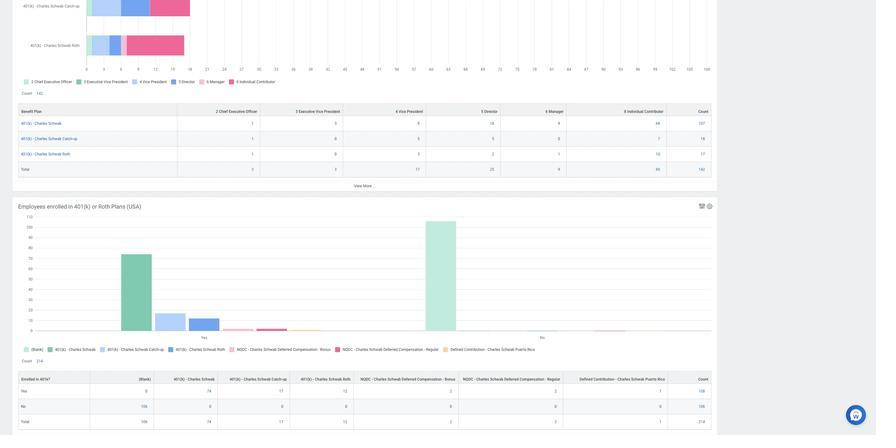 Task type: locate. For each thing, give the bounding box(es) containing it.
12 for 0
[[343, 390, 348, 394]]

0 horizontal spatial deferred
[[402, 378, 417, 382]]

0 horizontal spatial president
[[324, 110, 340, 114]]

1 horizontal spatial 9
[[559, 168, 561, 172]]

214 for the bottommost 214 button
[[699, 420, 706, 425]]

0 vertical spatial 214 button
[[37, 359, 44, 364]]

0 horizontal spatial up
[[73, 137, 77, 141]]

deferred
[[402, 378, 417, 382], [505, 378, 519, 382]]

9
[[418, 122, 420, 126], [559, 168, 561, 172]]

2 74 button from the top
[[207, 420, 212, 425]]

108 button
[[699, 389, 707, 394]]

106 button for 2
[[141, 420, 149, 425]]

contributor
[[645, 110, 664, 114]]

director
[[485, 110, 498, 114]]

1 vertical spatial up
[[283, 378, 287, 382]]

0 vertical spatial 214
[[37, 360, 43, 364]]

0 horizontal spatial 401(k) - charles schwab catch-up
[[21, 137, 77, 141]]

1 horizontal spatial 18
[[701, 137, 706, 141]]

0 horizontal spatial executive
[[229, 110, 245, 114]]

1 horizontal spatial compensation
[[520, 378, 545, 382]]

nqdc - charles schwab deferred compensation - bonus button
[[354, 372, 459, 384]]

in right enrolled
[[68, 204, 73, 210]]

10
[[656, 152, 661, 157]]

0 horizontal spatial 401(k) - charles schwab
[[21, 122, 62, 126]]

1 vertical spatial catch-
[[272, 378, 283, 382]]

18 down director
[[490, 122, 495, 126]]

401(k) - charles schwab catch-up
[[21, 137, 77, 141], [230, 378, 287, 382]]

5 for 5 director
[[482, 110, 484, 114]]

executive inside 'popup button'
[[229, 110, 245, 114]]

214 button
[[37, 359, 44, 364], [699, 420, 707, 425]]

1 horizontal spatial 401(k) - charles schwab catch-up
[[230, 378, 287, 382]]

0 horizontal spatial 142 button
[[37, 91, 44, 96]]

2 horizontal spatial 5
[[492, 137, 495, 141]]

0 vertical spatial 74 button
[[207, 389, 212, 394]]

deferred inside the nqdc - charles schwab deferred compensation - bonus 'popup button'
[[402, 378, 417, 382]]

8 individual contributor button
[[567, 104, 667, 116]]

row containing no
[[18, 400, 712, 415]]

1 vertical spatial total
[[21, 420, 29, 425]]

8 row from the top
[[18, 400, 712, 415]]

nqdc
[[361, 378, 371, 382], [464, 378, 474, 382]]

2 horizontal spatial roth
[[343, 378, 351, 382]]

401(k) - charles schwab catch-up link
[[21, 136, 77, 141]]

8 inside popup button
[[625, 110, 627, 114]]

2 vertical spatial roth
[[343, 378, 351, 382]]

0 horizontal spatial 5
[[418, 137, 420, 141]]

or
[[92, 204, 97, 210]]

0 vertical spatial 12 button
[[343, 389, 348, 394]]

12 button
[[343, 389, 348, 394], [343, 420, 348, 425]]

0 vertical spatial 12
[[343, 390, 348, 394]]

0 vertical spatial 9
[[418, 122, 420, 126]]

1 horizontal spatial up
[[283, 378, 287, 382]]

deferred inside the nqdc - charles schwab deferred compensation - regular popup button
[[505, 378, 519, 382]]

-
[[33, 122, 34, 126], [33, 137, 34, 141], [33, 152, 34, 157], [186, 378, 187, 382], [242, 378, 243, 382], [313, 378, 314, 382], [372, 378, 373, 382], [443, 378, 444, 382], [475, 378, 476, 382], [546, 378, 547, 382], [616, 378, 617, 382]]

0 horizontal spatial 5 button
[[418, 137, 421, 142]]

0 vertical spatial 8
[[625, 110, 627, 114]]

8 inside the '8' button
[[559, 122, 561, 126]]

401(k) - charles schwab catch-up inside enrollments - retirement savings by management level element
[[21, 137, 77, 141]]

up
[[73, 137, 77, 141], [283, 378, 287, 382]]

17 for 0
[[279, 390, 284, 394]]

nqdc inside popup button
[[464, 378, 474, 382]]

employees enrolled in 401(k) or roth plans (usa)
[[18, 204, 141, 210]]

107
[[699, 122, 706, 126]]

0 vertical spatial 401(k) - charles schwab
[[21, 122, 62, 126]]

0 vertical spatial 401(k) - charles schwab catch-up
[[21, 137, 77, 141]]

1 vertical spatial 8
[[559, 122, 561, 126]]

2 button
[[492, 152, 496, 157], [450, 389, 453, 394], [555, 389, 558, 394], [450, 420, 453, 425], [555, 420, 558, 425]]

5 for 2nd 5 "button" from left
[[492, 137, 495, 141]]

1 horizontal spatial deferred
[[505, 378, 519, 382]]

2
[[216, 110, 218, 114], [492, 152, 495, 157], [450, 390, 452, 394], [555, 390, 557, 394], [450, 420, 452, 425], [555, 420, 557, 425]]

nqdc inside 'popup button'
[[361, 378, 371, 382]]

1 horizontal spatial 214
[[699, 420, 706, 425]]

5
[[482, 110, 484, 114], [418, 137, 420, 141], [492, 137, 495, 141]]

0 vertical spatial 9 button
[[418, 121, 421, 126]]

1 horizontal spatial nqdc
[[464, 378, 474, 382]]

1 horizontal spatial roth
[[98, 204, 110, 210]]

1 vertical spatial 12 button
[[343, 420, 348, 425]]

17 button for 0
[[279, 389, 285, 394]]

1 deferred from the left
[[402, 378, 417, 382]]

0 vertical spatial 18
[[490, 122, 495, 126]]

employees
[[18, 204, 46, 210]]

1 vertical spatial 18
[[701, 137, 706, 141]]

214 button up enrolled in 401k?
[[37, 359, 44, 364]]

0 vertical spatial roth
[[62, 152, 70, 157]]

count button up 107
[[667, 104, 712, 116]]

0 horizontal spatial compensation
[[418, 378, 442, 382]]

106 button for 0
[[141, 405, 149, 410]]

214 up enrolled in 401k?
[[37, 360, 43, 364]]

0 vertical spatial up
[[73, 137, 77, 141]]

1 button
[[252, 121, 255, 126], [252, 137, 255, 142], [252, 152, 255, 157], [559, 152, 562, 157], [660, 389, 663, 394], [660, 420, 663, 425]]

5 inside 'popup button'
[[482, 110, 484, 114]]

1 horizontal spatial 401(k) - charles schwab roth
[[301, 378, 351, 382]]

8 individual contributor
[[625, 110, 664, 114]]

0 horizontal spatial in
[[36, 378, 39, 382]]

2 compensation from the left
[[520, 378, 545, 382]]

0 vertical spatial 401(k) - charles schwab roth
[[21, 152, 70, 157]]

1 horizontal spatial vice
[[399, 110, 406, 114]]

142
[[37, 91, 43, 96], [699, 168, 706, 172]]

1 vertical spatial 142
[[699, 168, 706, 172]]

total down 401(k) - charles schwab roth link
[[21, 168, 29, 172]]

2 74 from the top
[[207, 420, 212, 425]]

compensation
[[418, 378, 442, 382], [520, 378, 545, 382]]

8 down manager
[[559, 122, 561, 126]]

1 74 from the top
[[207, 390, 212, 394]]

puerto
[[646, 378, 657, 382]]

1 horizontal spatial 142
[[699, 168, 706, 172]]

2 row from the top
[[18, 116, 712, 132]]

18
[[490, 122, 495, 126], [701, 137, 706, 141]]

5 button down director
[[492, 137, 496, 142]]

401(k) - charles schwab roth
[[21, 152, 70, 157], [301, 378, 351, 382]]

0 vertical spatial in
[[68, 204, 73, 210]]

manager
[[549, 110, 564, 114]]

2 12 button from the top
[[343, 420, 348, 425]]

defined contribution - charles schwab puerto rico button
[[564, 372, 668, 384]]

1 horizontal spatial catch-
[[272, 378, 283, 382]]

6 row from the top
[[18, 372, 712, 384]]

row containing benefit plan
[[18, 104, 712, 116]]

142 button
[[37, 91, 44, 96], [699, 167, 707, 172]]

0 vertical spatial 142
[[37, 91, 43, 96]]

0 horizontal spatial roth
[[62, 152, 70, 157]]

nqdc - charles schwab deferred compensation - bonus
[[361, 378, 456, 382]]

5 down 4 vice president
[[418, 137, 420, 141]]

5 button
[[418, 137, 421, 142], [492, 137, 496, 142]]

106
[[141, 405, 148, 409], [699, 405, 706, 409], [141, 420, 148, 425]]

85 button
[[656, 167, 662, 172]]

compensation left regular
[[520, 378, 545, 382]]

total
[[21, 168, 29, 172], [21, 420, 29, 425]]

catch- inside popup button
[[272, 378, 283, 382]]

3 row from the top
[[18, 132, 712, 147]]

0 horizontal spatial 18
[[490, 122, 495, 126]]

1 horizontal spatial president
[[407, 110, 423, 114]]

0 vertical spatial 142 button
[[37, 91, 44, 96]]

2 12 from the top
[[343, 420, 348, 425]]

executive inside popup button
[[299, 110, 315, 114]]

2 chief executive officer button
[[177, 104, 260, 116]]

officer
[[246, 110, 257, 114]]

1 vertical spatial count button
[[669, 372, 712, 384]]

regular
[[548, 378, 561, 382]]

1 horizontal spatial in
[[68, 204, 73, 210]]

18 button down 107 'button' at the right top
[[701, 137, 707, 142]]

1 horizontal spatial 5
[[482, 110, 484, 114]]

1 total from the top
[[21, 168, 29, 172]]

68
[[656, 122, 661, 126]]

106 for 2
[[141, 420, 148, 425]]

view
[[354, 184, 362, 189]]

0 horizontal spatial 214
[[37, 360, 43, 364]]

benefit plan button
[[18, 104, 177, 116]]

5 down director
[[492, 137, 495, 141]]

1 horizontal spatial 214 button
[[699, 420, 707, 425]]

compensation inside popup button
[[520, 378, 545, 382]]

1 vertical spatial 12
[[343, 420, 348, 425]]

0 vertical spatial catch-
[[62, 137, 73, 141]]

2 5 button from the left
[[492, 137, 496, 142]]

3
[[296, 110, 298, 114], [335, 122, 337, 126], [418, 152, 420, 157], [252, 168, 254, 172], [335, 168, 337, 172]]

roth inside popup button
[[343, 378, 351, 382]]

roth inside enrollments - retirement savings by management level element
[[62, 152, 70, 157]]

12
[[343, 390, 348, 394], [343, 420, 348, 425]]

charles
[[35, 122, 47, 126], [35, 137, 47, 141], [35, 152, 47, 157], [188, 378, 201, 382], [244, 378, 257, 382], [315, 378, 328, 382], [374, 378, 387, 382], [477, 378, 490, 382], [618, 378, 631, 382]]

1 nqdc from the left
[[361, 378, 371, 382]]

0 horizontal spatial 401(k) - charles schwab roth
[[21, 152, 70, 157]]

2 chief executive officer
[[216, 110, 257, 114]]

1 horizontal spatial 401(k) - charles schwab
[[174, 378, 215, 382]]

3 executive vice president button
[[261, 104, 343, 116]]

charles inside popup button
[[244, 378, 257, 382]]

214 button down the 108 'button'
[[699, 420, 707, 425]]

schwab inside 'popup button'
[[388, 378, 401, 382]]

401(k) - charles schwab
[[21, 122, 62, 126], [174, 378, 215, 382]]

2 deferred from the left
[[505, 378, 519, 382]]

7 row from the top
[[18, 384, 712, 400]]

1 horizontal spatial 142 button
[[699, 167, 707, 172]]

17
[[701, 152, 706, 157], [416, 168, 420, 172], [279, 390, 284, 394], [279, 420, 284, 425]]

5 director button
[[427, 104, 501, 116]]

401(k) - charles schwab inside popup button
[[174, 378, 215, 382]]

1 horizontal spatial 18 button
[[701, 137, 707, 142]]

1 compensation from the left
[[418, 378, 442, 382]]

(usa)
[[127, 204, 141, 210]]

schwab
[[48, 122, 62, 126], [48, 137, 62, 141], [48, 152, 62, 157], [202, 378, 215, 382], [258, 378, 271, 382], [329, 378, 342, 382], [388, 378, 401, 382], [491, 378, 504, 382], [632, 378, 645, 382]]

1 vertical spatial 214 button
[[699, 420, 707, 425]]

row containing 401(k) - charles schwab roth
[[18, 147, 712, 162]]

count up enrolled
[[22, 360, 32, 364]]

1 vertical spatial 401(k) - charles schwab roth
[[301, 378, 351, 382]]

17 button
[[701, 152, 707, 157], [416, 167, 421, 172], [279, 389, 285, 394], [279, 420, 285, 425]]

0 vertical spatial 74
[[207, 390, 212, 394]]

1 horizontal spatial 8
[[625, 110, 627, 114]]

18 down 107 'button' at the right top
[[701, 137, 706, 141]]

(blank) button
[[90, 372, 154, 384]]

president
[[324, 110, 340, 114], [407, 110, 423, 114]]

2 executive from the left
[[299, 110, 315, 114]]

401(k) - charles schwab catch-up button
[[218, 372, 290, 384]]

1 executive from the left
[[229, 110, 245, 114]]

total element
[[21, 166, 29, 172]]

1 horizontal spatial executive
[[299, 110, 315, 114]]

214 down the 108 'button'
[[699, 420, 706, 425]]

0 vertical spatial total
[[21, 168, 29, 172]]

0 horizontal spatial 8
[[559, 122, 561, 126]]

roth
[[62, 152, 70, 157], [98, 204, 110, 210], [343, 378, 351, 382]]

configure and view chart data image
[[699, 203, 707, 210]]

1 12 from the top
[[343, 390, 348, 394]]

count button up '108'
[[669, 372, 712, 384]]

compensation inside 'popup button'
[[418, 378, 442, 382]]

count button
[[667, 104, 712, 116], [669, 372, 712, 384]]

214 inside row
[[699, 420, 706, 425]]

1 74 button from the top
[[207, 389, 212, 394]]

enrollments - retirement savings by management level element
[[13, 0, 718, 191]]

106 button
[[141, 405, 149, 410], [699, 405, 707, 410], [141, 420, 149, 425]]

214 for topmost 214 button
[[37, 360, 43, 364]]

8
[[625, 110, 627, 114], [559, 122, 561, 126]]

0 horizontal spatial 142
[[37, 91, 43, 96]]

2 nqdc from the left
[[464, 378, 474, 382]]

401(k)
[[21, 122, 32, 126], [21, 137, 32, 141], [21, 152, 32, 157], [74, 204, 91, 210], [174, 378, 185, 382], [230, 378, 241, 382], [301, 378, 312, 382]]

1 horizontal spatial 5 button
[[492, 137, 496, 142]]

catch- inside enrollments - retirement savings by management level element
[[62, 137, 73, 141]]

0 horizontal spatial 9
[[418, 122, 420, 126]]

1 row from the top
[[18, 104, 712, 116]]

0 horizontal spatial vice
[[316, 110, 323, 114]]

1 vertical spatial roth
[[98, 204, 110, 210]]

1 vertical spatial in
[[36, 378, 39, 382]]

row
[[18, 104, 712, 116], [18, 116, 712, 132], [18, 132, 712, 147], [18, 147, 712, 162], [18, 162, 712, 178], [18, 372, 712, 384], [18, 384, 712, 400], [18, 400, 712, 415], [18, 415, 712, 430]]

0 vertical spatial 18 button
[[490, 121, 496, 126]]

up inside popup button
[[283, 378, 287, 382]]

compensation left bonus
[[418, 378, 442, 382]]

8 left the individual
[[625, 110, 627, 114]]

0 horizontal spatial catch-
[[62, 137, 73, 141]]

1 vertical spatial 9 button
[[559, 167, 562, 172]]

1
[[252, 122, 254, 126], [252, 137, 254, 141], [252, 152, 254, 157], [559, 152, 561, 157], [660, 390, 662, 394], [660, 420, 662, 425]]

5 left director
[[482, 110, 484, 114]]

- inside popup button
[[242, 378, 243, 382]]

in left 401k? at the left bottom
[[36, 378, 39, 382]]

0 horizontal spatial nqdc
[[361, 378, 371, 382]]

5 button down 4 vice president
[[418, 137, 421, 142]]

1 vertical spatial 214
[[699, 420, 706, 425]]

executive
[[229, 110, 245, 114], [299, 110, 315, 114]]

1 vertical spatial 401(k) - charles schwab catch-up
[[230, 378, 287, 382]]

0
[[335, 137, 337, 141], [559, 137, 561, 141], [335, 152, 337, 157], [145, 390, 148, 394], [209, 405, 212, 409], [281, 405, 284, 409], [345, 405, 348, 409], [450, 405, 452, 409], [555, 405, 557, 409], [660, 405, 662, 409]]

1 vertical spatial 74
[[207, 420, 212, 425]]

2 total from the top
[[21, 420, 29, 425]]

1 vertical spatial 401(k) - charles schwab
[[174, 378, 215, 382]]

deferred for bonus
[[402, 378, 417, 382]]

4 row from the top
[[18, 147, 712, 162]]

1 vertical spatial 74 button
[[207, 420, 212, 425]]

3 button
[[335, 121, 338, 126], [418, 152, 421, 157], [252, 167, 255, 172], [335, 167, 338, 172]]

0 horizontal spatial 214 button
[[37, 359, 44, 364]]

in
[[68, 204, 73, 210], [36, 378, 39, 382]]

12 button for 106
[[343, 420, 348, 425]]

row containing yes
[[18, 384, 712, 400]]

401(k) inside popup button
[[230, 378, 241, 382]]

18 button down director
[[490, 121, 496, 126]]

74 button for 106
[[207, 420, 212, 425]]

1 12 button from the top
[[343, 389, 348, 394]]

total down no
[[21, 420, 29, 425]]

count up benefit
[[22, 91, 32, 96]]



Task type: describe. For each thing, give the bounding box(es) containing it.
defined contribution - charles schwab puerto rico
[[580, 378, 666, 382]]

0 horizontal spatial 9 button
[[418, 121, 421, 126]]

employees enrolled in 401(k) or roth plans (usa) element
[[13, 198, 718, 436]]

6
[[546, 110, 548, 114]]

4
[[396, 110, 398, 114]]

4 vice president button
[[344, 104, 426, 116]]

6 manager
[[546, 110, 564, 114]]

view more ...
[[354, 184, 376, 189]]

106 for 0
[[141, 405, 148, 409]]

108
[[699, 390, 706, 394]]

401(k) - charles schwab inside enrollments - retirement savings by management level element
[[21, 122, 62, 126]]

10 button
[[656, 152, 662, 157]]

85
[[656, 168, 661, 172]]

1 5 button from the left
[[418, 137, 421, 142]]

in inside popup button
[[36, 378, 39, 382]]

nqdc for nqdc - charles schwab deferred compensation - bonus
[[361, 378, 371, 382]]

401(k) - charles schwab roth button
[[290, 372, 354, 384]]

deferred for regular
[[505, 378, 519, 382]]

count up 107 'button' at the right top
[[699, 110, 709, 114]]

74 for 0
[[207, 390, 212, 394]]

1 vice from the left
[[316, 110, 323, 114]]

2 president from the left
[[407, 110, 423, 114]]

401(k) - charles schwab roth inside popup button
[[301, 378, 351, 382]]

1 horizontal spatial 9 button
[[559, 167, 562, 172]]

rico
[[658, 378, 666, 382]]

74 for 106
[[207, 420, 212, 425]]

107 button
[[699, 121, 707, 126]]

compensation for bonus
[[418, 378, 442, 382]]

17 button for 106
[[279, 420, 285, 425]]

more
[[363, 184, 372, 189]]

compensation for regular
[[520, 378, 545, 382]]

bonus
[[445, 378, 456, 382]]

0 horizontal spatial 18 button
[[490, 121, 496, 126]]

charles inside 'popup button'
[[374, 378, 387, 382]]

0 vertical spatial count button
[[667, 104, 712, 116]]

17 for 106
[[279, 420, 284, 425]]

row containing 401(k) - charles schwab catch-up
[[18, 132, 712, 147]]

no
[[21, 405, 26, 409]]

contribution
[[594, 378, 615, 382]]

enrolled in 401k?
[[21, 378, 50, 382]]

nqdc - charles schwab deferred compensation - regular
[[464, 378, 561, 382]]

yes
[[21, 390, 27, 394]]

enrolled in 401k? button
[[18, 372, 90, 384]]

8 button
[[559, 121, 562, 126]]

enrolled
[[47, 204, 67, 210]]

68 button
[[656, 121, 662, 126]]

2 inside 'popup button'
[[216, 110, 218, 114]]

defined
[[580, 378, 593, 382]]

4 vice president
[[396, 110, 423, 114]]

25 button
[[490, 167, 496, 172]]

25
[[490, 168, 495, 172]]

9 row from the top
[[18, 415, 712, 430]]

total inside enrollments - retirement savings by management level element
[[21, 168, 29, 172]]

benefit
[[21, 110, 33, 114]]

17 for 3
[[416, 168, 420, 172]]

401(k) - charles schwab roth link
[[21, 151, 70, 157]]

12 for 106
[[343, 420, 348, 425]]

total inside employees enrolled in 401(k) or roth plans (usa) 'element'
[[21, 420, 29, 425]]

142 inside row
[[699, 168, 706, 172]]

up inside enrollments - retirement savings by management level element
[[73, 137, 77, 141]]

2 vice from the left
[[399, 110, 406, 114]]

configure employees enrolled in 401(k) or roth plans (usa) image
[[707, 203, 714, 210]]

17 button for 3
[[416, 167, 421, 172]]

individual
[[628, 110, 644, 114]]

6 manager button
[[501, 104, 567, 116]]

chief
[[219, 110, 228, 114]]

12 button for 0
[[343, 389, 348, 394]]

5 director
[[482, 110, 498, 114]]

1 president from the left
[[324, 110, 340, 114]]

7
[[659, 137, 661, 141]]

401(k) - charles schwab catch-up inside popup button
[[230, 378, 287, 382]]

schwab inside popup button
[[258, 378, 271, 382]]

view more ... link
[[13, 181, 718, 191]]

row containing enrolled in 401k?
[[18, 372, 712, 384]]

nqdc for nqdc - charles schwab deferred compensation - regular
[[464, 378, 474, 382]]

count up the 108 'button'
[[699, 378, 709, 382]]

3 executive vice president
[[296, 110, 340, 114]]

1 vertical spatial 142 button
[[699, 167, 707, 172]]

1 vertical spatial 18 button
[[701, 137, 707, 142]]

3 inside popup button
[[296, 110, 298, 114]]

8 for 8 individual contributor
[[625, 110, 627, 114]]

5 row from the top
[[18, 162, 712, 178]]

401(k) - charles schwab button
[[154, 372, 218, 384]]

5 for 2nd 5 "button" from right
[[418, 137, 420, 141]]

(blank)
[[139, 378, 151, 382]]

74 button for 0
[[207, 389, 212, 394]]

7 button
[[659, 137, 662, 142]]

401(k) - charles schwab roth inside enrollments - retirement savings by management level element
[[21, 152, 70, 157]]

plan
[[34, 110, 42, 114]]

401k?
[[40, 378, 50, 382]]

benefit plan
[[21, 110, 42, 114]]

nqdc - charles schwab deferred compensation - regular button
[[459, 372, 564, 384]]

row containing 401(k) - charles schwab
[[18, 116, 712, 132]]

...
[[373, 184, 376, 189]]

enrolled
[[21, 378, 35, 382]]

1 vertical spatial 9
[[559, 168, 561, 172]]

8 for 8
[[559, 122, 561, 126]]

plans
[[111, 204, 125, 210]]

401(k) - charles schwab link
[[21, 120, 62, 126]]



Task type: vqa. For each thing, say whether or not it's contained in the screenshot.
leftmost to
no



